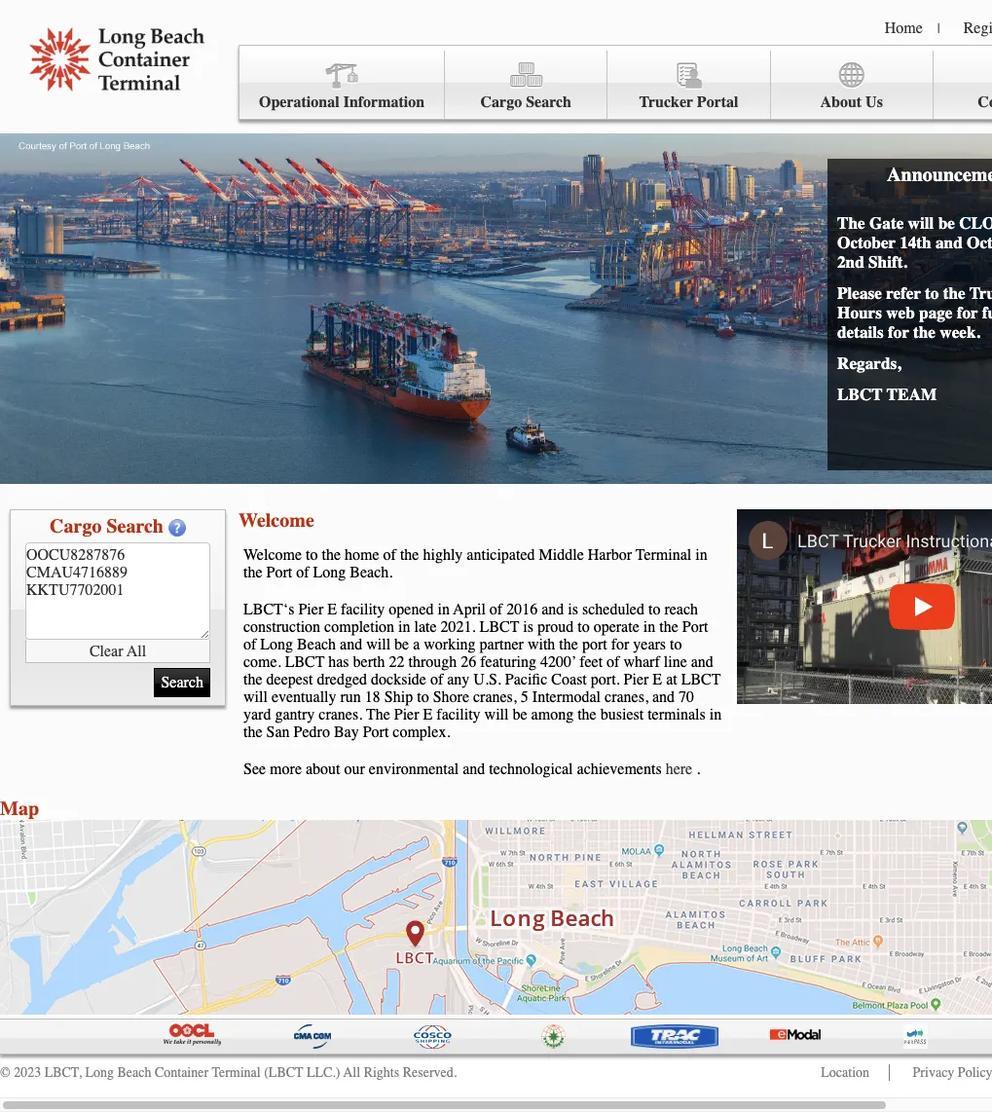 Task type: describe. For each thing, give the bounding box(es) containing it.
home
[[885, 19, 923, 37]]

1 vertical spatial cargo search
[[50, 515, 164, 538]]

wharf
[[624, 654, 660, 671]]

lbct right at
[[682, 671, 721, 689]]

operational
[[259, 94, 340, 111]]

cargo search link
[[445, 51, 608, 120]]

trucker portal
[[640, 94, 739, 111]]

terminals
[[648, 706, 706, 724]]

22
[[389, 654, 405, 671]]

beach.
[[350, 564, 393, 582]]

the up yard
[[244, 671, 263, 689]]

ship
[[385, 689, 413, 706]]

san
[[266, 724, 290, 741]]

of left any
[[431, 671, 444, 689]]

will inside the gate will be clo
[[909, 213, 935, 233]]

2 vertical spatial port
[[363, 724, 389, 741]]

privacy policy
[[913, 1065, 993, 1081]]

berth
[[353, 654, 385, 671]]

welcome for welcome to the home of the highly anticipated middle harbor terminal in the port of long beach.
[[244, 547, 302, 564]]

working
[[424, 636, 476, 654]]

regi
[[964, 19, 993, 37]]

and left technological
[[463, 761, 486, 778]]

technological
[[489, 761, 573, 778]]

line
[[664, 654, 688, 671]]

1 vertical spatial all
[[344, 1065, 361, 1081]]

4200'
[[541, 654, 576, 671]]

beach inside lbct's pier e facility opened in april of 2016 and is scheduled to reach construction completion in late 2021.  lbct is proud to operate in the port of long beach and will be a working partner with the port for years to come.  lbct has berth 22 through 26 featuring 4200' feet of wharf line and the deepest dredged dockside of any u.s. pacific coast port. pier e at lbct will eventually run 18 ship to shore cranes, 5 intermodal cranes, and 70 yard gantry cranes. the pier e facility will be among the busiest terminals in the san pedro bay port complex.
[[297, 636, 336, 654]]

the right among
[[578, 706, 597, 724]]

of right home
[[383, 547, 396, 564]]

has
[[329, 654, 349, 671]]

search inside "link"
[[526, 94, 572, 111]]

busiest
[[601, 706, 644, 724]]

a
[[413, 636, 420, 654]]

1 vertical spatial facility
[[437, 706, 481, 724]]

1 vertical spatial port
[[683, 619, 709, 636]]

about
[[821, 94, 862, 111]]

proud
[[538, 619, 574, 636]]

the inside the gate will be clo
[[838, 213, 866, 233]]

u.s.
[[474, 671, 502, 689]]

1 vertical spatial terminal
[[212, 1065, 261, 1081]]

clear all
[[90, 642, 146, 660]]

team
[[887, 385, 937, 404]]

will left the 5 at the right
[[485, 706, 509, 724]]

welcome for welcome
[[239, 510, 314, 532]]

1 vertical spatial pier
[[624, 671, 649, 689]]

more
[[270, 761, 302, 778]]

scheduled
[[583, 601, 645, 619]]

shore
[[433, 689, 470, 706]]

llc.)
[[307, 1065, 340, 1081]]

co link
[[934, 51, 993, 120]]

to right proud
[[578, 619, 590, 636]]

to right years
[[670, 636, 682, 654]]

us
[[866, 94, 883, 111]]

about
[[306, 761, 341, 778]]

2 cranes, from the left
[[605, 689, 649, 706]]

|
[[938, 20, 941, 37]]

0 vertical spatial facility
[[341, 601, 385, 619]]

anticipated
[[467, 547, 535, 564]]

co
[[978, 94, 993, 111]]

in right operate
[[644, 619, 656, 636]]

middle
[[539, 547, 584, 564]]

map
[[0, 798, 39, 820]]

long inside the welcome to the home of the highly anticipated middle harbor terminal in the port of long beach.
[[313, 564, 346, 582]]

1 cranes, from the left
[[473, 689, 517, 706]]

1 vertical spatial be
[[395, 636, 409, 654]]

to inside the welcome to the home of the highly anticipated middle harbor terminal in the port of long beach.
[[306, 547, 318, 564]]

in left late in the bottom of the page
[[399, 619, 411, 636]]

clo
[[960, 213, 993, 233]]

and left 70
[[653, 689, 675, 706]]

trucker
[[640, 94, 694, 111]]

(lbct
[[264, 1065, 303, 1081]]

april
[[454, 601, 486, 619]]

cranes.
[[319, 706, 363, 724]]

1 vertical spatial cargo
[[50, 515, 102, 538]]

among
[[532, 706, 574, 724]]

harbor
[[588, 547, 632, 564]]

about us link
[[771, 51, 934, 120]]

with
[[528, 636, 556, 654]]

in right 70
[[710, 706, 722, 724]]

partner
[[480, 636, 524, 654]]

the gate will be clo
[[838, 213, 993, 272]]

terminal inside the welcome to the home of the highly anticipated middle harbor terminal in the port of long beach.
[[636, 547, 692, 564]]

operate
[[594, 619, 640, 636]]

deepest
[[266, 671, 313, 689]]

the up the lbct's
[[244, 564, 263, 582]]

reach
[[665, 601, 699, 619]]

port
[[582, 636, 608, 654]]

cargo search inside "link"
[[481, 94, 572, 111]]

70
[[679, 689, 695, 706]]

the inside 'please refer to the tru'
[[944, 283, 966, 303]]

in inside the welcome to the home of the highly anticipated middle harbor terminal in the port of long beach.
[[696, 547, 708, 564]]

featuring
[[481, 654, 537, 671]]

operational information
[[259, 94, 425, 111]]

please
[[838, 283, 882, 303]]

complex.
[[393, 724, 450, 741]]

see
[[244, 761, 266, 778]]

our
[[344, 761, 365, 778]]

portal
[[697, 94, 739, 111]]

home link
[[885, 19, 923, 37]]

through
[[409, 654, 457, 671]]

2023
[[14, 1065, 41, 1081]]

container
[[155, 1065, 209, 1081]]

please refer to the tru
[[838, 283, 993, 342]]

be inside the gate will be clo
[[939, 213, 956, 233]]

2 vertical spatial e
[[423, 706, 433, 724]]

cargo inside "link"
[[481, 94, 522, 111]]

regards,​
[[838, 354, 902, 373]]

1 vertical spatial beach
[[117, 1065, 151, 1081]]



Task type: locate. For each thing, give the bounding box(es) containing it.
port.
[[591, 671, 620, 689]]

is
[[568, 601, 579, 619], [523, 619, 534, 636]]

0 horizontal spatial facility
[[341, 601, 385, 619]]

long down the lbct's
[[260, 636, 293, 654]]

see more about our environmental and technological achievements here .
[[244, 761, 701, 778]]

0 horizontal spatial is
[[523, 619, 534, 636]]

2016
[[507, 601, 538, 619]]

1 vertical spatial e
[[653, 671, 663, 689]]

welcome to the home of the highly anticipated middle harbor terminal in the port of long beach.
[[244, 547, 708, 582]]

0 vertical spatial be
[[939, 213, 956, 233]]

to right ship
[[417, 689, 429, 706]]

long inside lbct's pier e facility opened in april of 2016 and is scheduled to reach construction completion in late 2021.  lbct is proud to operate in the port of long beach and will be a working partner with the port for years to come.  lbct has berth 22 through 26 featuring 4200' feet of wharf line and the deepest dredged dockside of any u.s. pacific coast port. pier e at lbct will eventually run 18 ship to shore cranes, 5 intermodal cranes, and 70 yard gantry cranes. the pier e facility will be among the busiest terminals in the san pedro bay port complex.
[[260, 636, 293, 654]]

here
[[666, 761, 693, 778]]

and right "line"
[[691, 654, 714, 671]]

cranes, down wharf on the bottom right of the page
[[605, 689, 649, 706]]

coast
[[552, 671, 587, 689]]

the up "line"
[[660, 619, 679, 636]]

0 horizontal spatial be
[[395, 636, 409, 654]]

0 vertical spatial cargo
[[481, 94, 522, 111]]

0 horizontal spatial cargo
[[50, 515, 102, 538]]

beach left container
[[117, 1065, 151, 1081]]

2 horizontal spatial pier
[[624, 671, 649, 689]]

is left proud
[[523, 619, 534, 636]]

lbct's
[[244, 601, 295, 619]]

achievements
[[577, 761, 662, 778]]

18
[[365, 689, 381, 706]]

all right llc.)
[[344, 1065, 361, 1081]]

0 vertical spatial e
[[328, 601, 337, 619]]

0 horizontal spatial the
[[366, 706, 390, 724]]

1 horizontal spatial cargo
[[481, 94, 522, 111]]

completion
[[325, 619, 395, 636]]

terminal left (lbct
[[212, 1065, 261, 1081]]

long left beach.
[[313, 564, 346, 582]]

gate
[[870, 213, 904, 233]]

be left among
[[513, 706, 528, 724]]

2 vertical spatial long
[[85, 1065, 114, 1081]]

2021.
[[441, 619, 476, 636]]

0 vertical spatial cargo search
[[481, 94, 572, 111]]

lbct up 'featuring' on the bottom of the page
[[480, 619, 520, 636]]

pier right the port.
[[624, 671, 649, 689]]

1 horizontal spatial the
[[838, 213, 866, 233]]

be
[[939, 213, 956, 233], [395, 636, 409, 654], [513, 706, 528, 724]]

1 vertical spatial search
[[107, 515, 164, 538]]

to inside 'please refer to the tru'
[[926, 283, 940, 303]]

2 horizontal spatial be
[[939, 213, 956, 233]]

location link
[[822, 1065, 870, 1081]]

the right run at left bottom
[[366, 706, 390, 724]]

will
[[909, 213, 935, 233], [366, 636, 391, 654], [244, 689, 268, 706], [485, 706, 509, 724]]

pier down dockside on the bottom of page
[[394, 706, 419, 724]]

eventually
[[272, 689, 337, 706]]

menu bar containing operational information
[[239, 45, 993, 120]]

lbct down regards,​
[[838, 385, 883, 404]]

in right late in the bottom of the page
[[438, 601, 450, 619]]

0 vertical spatial terminal
[[636, 547, 692, 564]]

©
[[0, 1065, 10, 1081]]

run
[[341, 689, 361, 706]]

facility down any
[[437, 706, 481, 724]]

the left port
[[560, 636, 579, 654]]

is left the scheduled
[[568, 601, 579, 619]]

beach up "dredged"
[[297, 636, 336, 654]]

0 horizontal spatial all
[[127, 642, 146, 660]]

1 horizontal spatial all
[[344, 1065, 361, 1081]]

location
[[822, 1065, 870, 1081]]

0 vertical spatial search
[[526, 94, 572, 111]]

of left the 2016
[[490, 601, 503, 619]]

yard
[[244, 706, 271, 724]]

intermodal
[[533, 689, 601, 706]]

bay
[[334, 724, 359, 741]]

0 horizontal spatial long
[[85, 1065, 114, 1081]]

0 horizontal spatial e
[[328, 601, 337, 619]]

1 vertical spatial the
[[366, 706, 390, 724]]

in
[[696, 547, 708, 564], [438, 601, 450, 619], [399, 619, 411, 636], [644, 619, 656, 636], [710, 706, 722, 724]]

dredged
[[317, 671, 367, 689]]

lbct team
[[838, 385, 937, 404]]

gantry
[[275, 706, 315, 724]]

1 horizontal spatial is
[[568, 601, 579, 619]]

26
[[461, 654, 477, 671]]

come.
[[244, 654, 281, 671]]

e left at
[[653, 671, 663, 689]]

opened
[[389, 601, 434, 619]]

information
[[344, 94, 425, 111]]

construction
[[244, 619, 321, 636]]

the left gate at top right
[[838, 213, 866, 233]]

privacy policy link
[[913, 1065, 993, 1081]]

terminal right harbor
[[636, 547, 692, 564]]

and
[[542, 601, 564, 619], [340, 636, 363, 654], [691, 654, 714, 671], [653, 689, 675, 706], [463, 761, 486, 778]]

to left home
[[306, 547, 318, 564]]

feet
[[580, 654, 603, 671]]

pedro
[[294, 724, 330, 741]]

dockside
[[371, 671, 427, 689]]

will right gate at top right
[[909, 213, 935, 233]]

menu bar
[[239, 45, 993, 120]]

0 horizontal spatial terminal
[[212, 1065, 261, 1081]]

policy
[[958, 1065, 993, 1081]]

0 horizontal spatial pier
[[299, 601, 324, 619]]

cargo
[[481, 94, 522, 111], [50, 515, 102, 538]]

all right clear
[[127, 642, 146, 660]]

1 horizontal spatial port
[[363, 724, 389, 741]]

for
[[611, 636, 630, 654]]

0 horizontal spatial beach
[[117, 1065, 151, 1081]]

1 horizontal spatial be
[[513, 706, 528, 724]]

5
[[521, 689, 529, 706]]

1 horizontal spatial search
[[526, 94, 572, 111]]

cranes,
[[473, 689, 517, 706], [605, 689, 649, 706]]

lbct left has at the left of the page
[[285, 654, 325, 671]]

long right lbct,
[[85, 1065, 114, 1081]]

0 vertical spatial pier
[[299, 601, 324, 619]]

of up construction
[[296, 564, 309, 582]]

here link
[[666, 761, 693, 778]]

1 horizontal spatial terminal
[[636, 547, 692, 564]]

the left highly in the left of the page
[[400, 547, 419, 564]]

to left 'reach'
[[649, 601, 661, 619]]

0 vertical spatial beach
[[297, 636, 336, 654]]

years
[[634, 636, 666, 654]]

be left a
[[395, 636, 409, 654]]

1 horizontal spatial long
[[260, 636, 293, 654]]

lbct's pier e facility opened in april of 2016 and is scheduled to reach construction completion in late 2021.  lbct is proud to operate in the port of long beach and will be a working partner with the port for years to come.  lbct has berth 22 through 26 featuring 4200' feet of wharf line and the deepest dredged dockside of any u.s. pacific coast port. pier e at lbct will eventually run 18 ship to shore cranes, 5 intermodal cranes, and 70 yard gantry cranes. the pier e facility will be among the busiest terminals in the san pedro bay port complex.
[[244, 601, 722, 741]]

the left san
[[244, 724, 263, 741]]

welcome
[[239, 510, 314, 532], [244, 547, 302, 564]]

will left a
[[366, 636, 391, 654]]

and right the 2016
[[542, 601, 564, 619]]

2 vertical spatial pier
[[394, 706, 419, 724]]

0 vertical spatial welcome
[[239, 510, 314, 532]]

None submit
[[154, 668, 210, 698]]

lbct,
[[44, 1065, 82, 1081]]

and up "dredged"
[[340, 636, 363, 654]]

operational information link
[[240, 51, 445, 120]]

1 horizontal spatial beach
[[297, 636, 336, 654]]

pier
[[299, 601, 324, 619], [624, 671, 649, 689], [394, 706, 419, 724]]

privacy
[[913, 1065, 955, 1081]]

1 horizontal spatial pier
[[394, 706, 419, 724]]

e
[[328, 601, 337, 619], [653, 671, 663, 689], [423, 706, 433, 724]]

all inside button
[[127, 642, 146, 660]]

e left shore
[[423, 706, 433, 724]]

regi link
[[964, 19, 993, 37]]

port up "line"
[[683, 619, 709, 636]]

0 vertical spatial long
[[313, 564, 346, 582]]

1 horizontal spatial e
[[423, 706, 433, 724]]

1 horizontal spatial cranes,
[[605, 689, 649, 706]]

pier right the lbct's
[[299, 601, 324, 619]]

port right bay
[[363, 724, 389, 741]]

any
[[447, 671, 470, 689]]

0 vertical spatial all
[[127, 642, 146, 660]]

pacific
[[505, 671, 548, 689]]

1 vertical spatial welcome
[[244, 547, 302, 564]]

facility
[[341, 601, 385, 619], [437, 706, 481, 724]]

welcome inside the welcome to the home of the highly anticipated middle harbor terminal in the port of long beach.
[[244, 547, 302, 564]]

port up the lbct's
[[266, 564, 292, 582]]

late
[[415, 619, 437, 636]]

announceme
[[888, 164, 993, 186]]

be left clo on the top
[[939, 213, 956, 233]]

refer
[[887, 283, 922, 303]]

2 horizontal spatial e
[[653, 671, 663, 689]]

1 horizontal spatial cargo search
[[481, 94, 572, 111]]

in up 'reach'
[[696, 547, 708, 564]]

cranes, left the 5 at the right
[[473, 689, 517, 706]]

© 2023 lbct, long beach container terminal (lbct llc.) all rights reserved.
[[0, 1065, 457, 1081]]

terminal
[[636, 547, 692, 564], [212, 1065, 261, 1081]]

port inside the welcome to the home of the highly anticipated middle harbor terminal in the port of long beach.
[[266, 564, 292, 582]]

of down the lbct's
[[244, 636, 257, 654]]

1 vertical spatial long
[[260, 636, 293, 654]]

0 horizontal spatial cranes,
[[473, 689, 517, 706]]

2 horizontal spatial long
[[313, 564, 346, 582]]

e up has at the left of the page
[[328, 601, 337, 619]]

facility down beach.
[[341, 601, 385, 619]]

0 vertical spatial the
[[838, 213, 866, 233]]

about us
[[821, 94, 883, 111]]

the left tru at the right of page
[[944, 283, 966, 303]]

the inside lbct's pier e facility opened in april of 2016 and is scheduled to reach construction completion in late 2021.  lbct is proud to operate in the port of long beach and will be a working partner with the port for years to come.  lbct has berth 22 through 26 featuring 4200' feet of wharf line and the deepest dredged dockside of any u.s. pacific coast port. pier e at lbct will eventually run 18 ship to shore cranes, 5 intermodal cranes, and 70 yard gantry cranes. the pier e facility will be among the busiest terminals in the san pedro bay port complex.
[[366, 706, 390, 724]]

the left home
[[322, 547, 341, 564]]

2 horizontal spatial port
[[683, 619, 709, 636]]

0 vertical spatial port
[[266, 564, 292, 582]]

Enter container numbers and/ or booking numbers. text field
[[25, 543, 210, 640]]

.
[[697, 761, 701, 778]]

0 horizontal spatial search
[[107, 515, 164, 538]]

0 horizontal spatial port
[[266, 564, 292, 582]]

environmental
[[369, 761, 459, 778]]

long
[[313, 564, 346, 582], [260, 636, 293, 654], [85, 1065, 114, 1081]]

to
[[926, 283, 940, 303], [306, 547, 318, 564], [649, 601, 661, 619], [578, 619, 590, 636], [670, 636, 682, 654], [417, 689, 429, 706]]

will down come.
[[244, 689, 268, 706]]

to right refer
[[926, 283, 940, 303]]

of right feet
[[607, 654, 620, 671]]

1 horizontal spatial facility
[[437, 706, 481, 724]]

0 horizontal spatial cargo search
[[50, 515, 164, 538]]

2 vertical spatial be
[[513, 706, 528, 724]]



Task type: vqa. For each thing, say whether or not it's contained in the screenshot.
All inside the Button
yes



